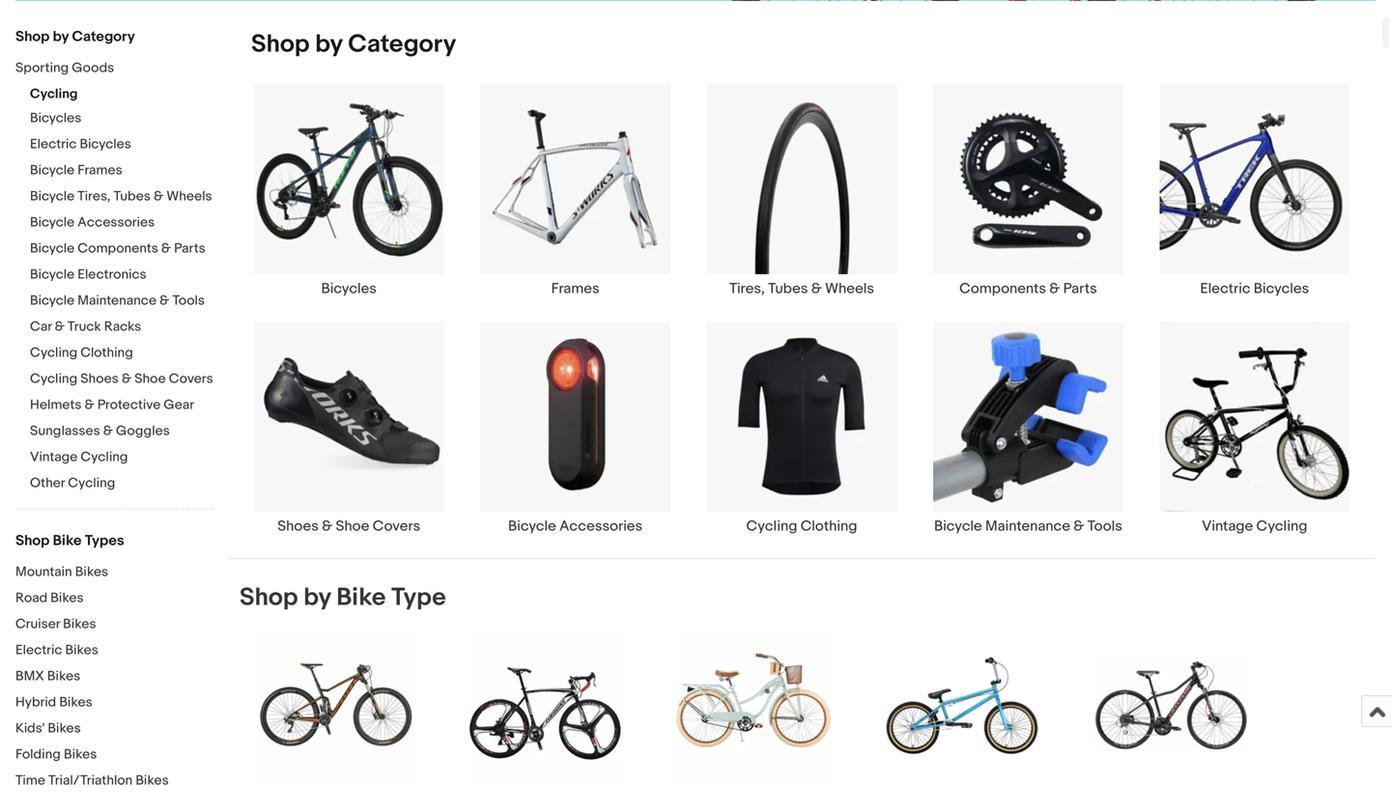Task type: vqa. For each thing, say whether or not it's contained in the screenshot.
leftmost Clothing
yes



Task type: describe. For each thing, give the bounding box(es) containing it.
0 horizontal spatial bicycles link
[[30, 110, 214, 129]]

cycling clothing
[[747, 518, 858, 535]]

bicycle components & parts link
[[30, 241, 214, 259]]

cruiser bikes image
[[676, 629, 831, 784]]

bicycle maintenance & tools
[[934, 518, 1123, 535]]

frames inside the sporting goods cycling bicycles electric bicycles bicycle frames bicycle tires, tubes & wheels bicycle accessories bicycle components & parts bicycle electronics bicycle maintenance & tools car & truck racks cycling clothing cycling shoes & shoe covers helmets & protective gear sunglasses & goggles vintage cycling other cycling
[[78, 162, 122, 179]]

truck
[[68, 319, 101, 335]]

shoe inside the sporting goods cycling bicycles electric bicycles bicycle frames bicycle tires, tubes & wheels bicycle accessories bicycle components & parts bicycle electronics bicycle maintenance & tools car & truck racks cycling clothing cycling shoes & shoe covers helmets & protective gear sunglasses & goggles vintage cycling other cycling
[[135, 371, 166, 388]]

shop by bike type
[[240, 583, 446, 613]]

road bikes link
[[15, 590, 214, 609]]

0 horizontal spatial vintage cycling link
[[30, 449, 214, 468]]

sunglasses
[[30, 423, 100, 440]]

mountain bikes image
[[259, 629, 414, 784]]

vintage cycling
[[1202, 518, 1308, 535]]

electric bikes link
[[15, 643, 214, 661]]

bikes right bmx at the bottom
[[47, 669, 80, 685]]

shop by category for bike
[[251, 29, 456, 59]]

tubes inside the sporting goods cycling bicycles electric bicycles bicycle frames bicycle tires, tubes & wheels bicycle accessories bicycle components & parts bicycle electronics bicycle maintenance & tools car & truck racks cycling clothing cycling shoes & shoe covers helmets & protective gear sunglasses & goggles vintage cycling other cycling
[[114, 188, 151, 205]]

by for bike
[[53, 28, 69, 45]]

shoes inside shoes & shoe covers link
[[278, 518, 319, 535]]

shoes & shoe covers
[[278, 518, 421, 535]]

1 horizontal spatial tools
[[1088, 518, 1123, 535]]

road bikes image
[[468, 629, 622, 784]]

tires, inside the sporting goods cycling bicycles electric bicycles bicycle frames bicycle tires, tubes & wheels bicycle accessories bicycle components & parts bicycle electronics bicycle maintenance & tools car & truck racks cycling clothing cycling shoes & shoe covers helmets & protective gear sunglasses & goggles vintage cycling other cycling
[[78, 188, 111, 205]]

& inside components & parts link
[[1050, 280, 1060, 298]]

1 horizontal spatial vintage cycling link
[[1142, 321, 1368, 535]]

bmx
[[15, 669, 44, 685]]

goggles
[[116, 423, 170, 440]]

1 vertical spatial tubes
[[768, 280, 808, 298]]

1 horizontal spatial frames
[[551, 280, 600, 298]]

road
[[15, 590, 47, 607]]

1 vertical spatial shoe
[[336, 518, 370, 535]]

cycling shoes & shoe covers link
[[30, 371, 214, 389]]

accessories inside bicycle accessories link
[[560, 518, 643, 535]]

helmets
[[30, 397, 82, 414]]

bicycle accessories link for shop by bike type
[[462, 321, 689, 535]]

components & parts
[[960, 280, 1098, 298]]

kids' bikes link
[[15, 721, 214, 739]]

hybrid bikes image
[[1094, 659, 1249, 753]]

bikes right cruiser
[[63, 617, 96, 633]]

vintage inside the sporting goods cycling bicycles electric bicycles bicycle frames bicycle tires, tubes & wheels bicycle accessories bicycle components & parts bicycle electronics bicycle maintenance & tools car & truck racks cycling clothing cycling shoes & shoe covers helmets & protective gear sunglasses & goggles vintage cycling other cycling
[[30, 449, 78, 466]]

racks
[[104, 319, 141, 335]]

sporting goods link
[[15, 60, 199, 78]]

mountain bikes road bikes cruiser bikes electric bikes bmx bikes hybrid bikes kids' bikes folding bikes
[[15, 564, 108, 763]]

tools inside the sporting goods cycling bicycles electric bicycles bicycle frames bicycle tires, tubes & wheels bicycle accessories bicycle components & parts bicycle electronics bicycle maintenance & tools car & truck racks cycling clothing cycling shoes & shoe covers helmets & protective gear sunglasses & goggles vintage cycling other cycling
[[172, 293, 205, 309]]

sunglasses & goggles link
[[30, 423, 214, 442]]

types
[[85, 533, 124, 550]]

electronics
[[78, 267, 147, 283]]

shop for sporting goods link
[[15, 28, 50, 45]]

0 horizontal spatial cycling clothing link
[[30, 345, 214, 363]]

electric inside mountain bikes road bikes cruiser bikes electric bikes bmx bikes hybrid bikes kids' bikes folding bikes
[[15, 643, 62, 659]]

bicycle frames link
[[30, 162, 214, 181]]

car
[[30, 319, 52, 335]]

1 vertical spatial bike
[[337, 583, 386, 613]]

hybrid bikes link
[[15, 695, 214, 713]]

shop for mountain bikes link
[[15, 533, 50, 550]]

clothing inside the sporting goods cycling bicycles electric bicycles bicycle frames bicycle tires, tubes & wheels bicycle accessories bicycle components & parts bicycle electronics bicycle maintenance & tools car & truck racks cycling clothing cycling shoes & shoe covers helmets & protective gear sunglasses & goggles vintage cycling other cycling
[[80, 345, 133, 361]]

cruiser
[[15, 617, 60, 633]]

electric bicycles
[[1201, 280, 1310, 298]]

type
[[392, 583, 446, 613]]

folding bikes link
[[15, 747, 214, 765]]

& inside the tires, tubes & wheels link
[[812, 280, 822, 298]]

1 vertical spatial electric
[[1201, 280, 1251, 298]]

shop bike types
[[15, 533, 124, 550]]

shoes & shoe covers link
[[236, 321, 462, 535]]

sporting
[[15, 60, 69, 76]]

1 vertical spatial tires,
[[730, 280, 765, 298]]

components inside the sporting goods cycling bicycles electric bicycles bicycle frames bicycle tires, tubes & wheels bicycle accessories bicycle components & parts bicycle electronics bicycle maintenance & tools car & truck racks cycling clothing cycling shoes & shoe covers helmets & protective gear sunglasses & goggles vintage cycling other cycling
[[78, 241, 158, 257]]

bikes right hybrid
[[59, 695, 92, 711]]

protective
[[97, 397, 161, 414]]

sporting goods cycling bicycles electric bicycles bicycle frames bicycle tires, tubes & wheels bicycle accessories bicycle components & parts bicycle electronics bicycle maintenance & tools car & truck racks cycling clothing cycling shoes & shoe covers helmets & protective gear sunglasses & goggles vintage cycling other cycling
[[15, 60, 213, 492]]

1 vertical spatial clothing
[[801, 518, 858, 535]]

bikes right kids'
[[48, 721, 81, 737]]

maintenance inside "link"
[[986, 518, 1071, 535]]

other
[[30, 475, 65, 492]]



Task type: locate. For each thing, give the bounding box(es) containing it.
bike left types
[[53, 533, 82, 550]]

bicycle accessories link
[[30, 215, 214, 233], [462, 321, 689, 535]]

shop by category
[[15, 28, 135, 45], [251, 29, 456, 59]]

0 horizontal spatial wheels
[[167, 188, 212, 205]]

shoes up shop by bike type
[[278, 518, 319, 535]]

covers
[[169, 371, 213, 388], [373, 518, 421, 535]]

0 vertical spatial parts
[[174, 241, 206, 257]]

0 vertical spatial bike
[[53, 533, 82, 550]]

bikes down types
[[75, 564, 108, 581]]

0 horizontal spatial maintenance
[[78, 293, 157, 309]]

0 vertical spatial electric
[[30, 136, 77, 153]]

accessories
[[78, 215, 155, 231], [560, 518, 643, 535]]

electric bicycles link
[[1142, 83, 1368, 298], [30, 136, 214, 155]]

1 horizontal spatial tires,
[[730, 280, 765, 298]]

0 horizontal spatial bicycle accessories link
[[30, 215, 214, 233]]

1 vertical spatial bicycle accessories link
[[462, 321, 689, 535]]

0 vertical spatial bicycle accessories link
[[30, 215, 214, 233]]

electric inside the sporting goods cycling bicycles electric bicycles bicycle frames bicycle tires, tubes & wheels bicycle accessories bicycle components & parts bicycle electronics bicycle maintenance & tools car & truck racks cycling clothing cycling shoes & shoe covers helmets & protective gear sunglasses & goggles vintage cycling other cycling
[[30, 136, 77, 153]]

wheels inside the sporting goods cycling bicycles electric bicycles bicycle frames bicycle tires, tubes & wheels bicycle accessories bicycle components & parts bicycle electronics bicycle maintenance & tools car & truck racks cycling clothing cycling shoes & shoe covers helmets & protective gear sunglasses & goggles vintage cycling other cycling
[[167, 188, 212, 205]]

bike
[[53, 533, 82, 550], [337, 583, 386, 613]]

bike left type
[[337, 583, 386, 613]]

bicycle accessories link for shop bike types
[[30, 215, 214, 233]]

1 horizontal spatial parts
[[1064, 280, 1098, 298]]

0 vertical spatial shoe
[[135, 371, 166, 388]]

car & truck racks link
[[30, 319, 214, 337]]

covers up gear
[[169, 371, 213, 388]]

1 horizontal spatial clothing
[[801, 518, 858, 535]]

cycling clothing link
[[689, 321, 915, 535], [30, 345, 214, 363]]

frames link
[[462, 83, 689, 298]]

1 horizontal spatial covers
[[373, 518, 421, 535]]

0 horizontal spatial tires,
[[78, 188, 111, 205]]

0 horizontal spatial bicycle maintenance & tools link
[[30, 293, 214, 311]]

0 horizontal spatial tubes
[[114, 188, 151, 205]]

parts inside the sporting goods cycling bicycles electric bicycles bicycle frames bicycle tires, tubes & wheels bicycle accessories bicycle components & parts bicycle electronics bicycle maintenance & tools car & truck racks cycling clothing cycling shoes & shoe covers helmets & protective gear sunglasses & goggles vintage cycling other cycling
[[174, 241, 206, 257]]

goods
[[72, 60, 114, 76]]

0 horizontal spatial shoes
[[80, 371, 119, 388]]

&
[[154, 188, 164, 205], [161, 241, 171, 257], [812, 280, 822, 298], [1050, 280, 1060, 298], [160, 293, 169, 309], [55, 319, 65, 335], [122, 371, 132, 388], [85, 397, 94, 414], [103, 423, 113, 440], [322, 518, 333, 535], [1074, 518, 1085, 535]]

0 vertical spatial covers
[[169, 371, 213, 388]]

shoe up protective
[[135, 371, 166, 388]]

0 horizontal spatial shoe
[[135, 371, 166, 388]]

0 vertical spatial tires,
[[78, 188, 111, 205]]

bikes right folding
[[64, 747, 97, 763]]

tires,
[[78, 188, 111, 205], [730, 280, 765, 298]]

1 vertical spatial wheels
[[825, 280, 875, 298]]

shoes up helmets & protective gear link
[[80, 371, 119, 388]]

other cycling link
[[30, 475, 214, 494]]

accessories inside the sporting goods cycling bicycles electric bicycles bicycle frames bicycle tires, tubes & wheels bicycle accessories bicycle components & parts bicycle electronics bicycle maintenance & tools car & truck racks cycling clothing cycling shoes & shoe covers helmets & protective gear sunglasses & goggles vintage cycling other cycling
[[78, 215, 155, 231]]

cruiser bikes link
[[15, 617, 214, 635]]

category for types
[[72, 28, 135, 45]]

tires, tubes & wheels
[[730, 280, 875, 298]]

0 horizontal spatial tools
[[172, 293, 205, 309]]

bicycle tires, tubes & wheels link
[[30, 188, 214, 207]]

0 vertical spatial vintage
[[30, 449, 78, 466]]

vintage
[[30, 449, 78, 466], [1202, 518, 1254, 535]]

0 vertical spatial bicycle maintenance & tools link
[[30, 293, 214, 311]]

1 vertical spatial vintage
[[1202, 518, 1254, 535]]

bicycle
[[30, 162, 75, 179], [30, 188, 75, 205], [30, 215, 75, 231], [30, 241, 75, 257], [30, 267, 75, 283], [30, 293, 75, 309], [508, 518, 556, 535], [934, 518, 983, 535]]

category for bike
[[348, 29, 456, 59]]

1 vertical spatial tools
[[1088, 518, 1123, 535]]

mountain
[[15, 564, 72, 581]]

bicycles link
[[236, 83, 462, 298], [30, 110, 214, 129]]

1 vertical spatial bicycle maintenance & tools link
[[915, 321, 1142, 535]]

components & parts link
[[915, 83, 1142, 298]]

tubes
[[114, 188, 151, 205], [768, 280, 808, 298]]

& inside shoes & shoe covers link
[[322, 518, 333, 535]]

bikes
[[75, 564, 108, 581], [50, 590, 84, 607], [63, 617, 96, 633], [65, 643, 98, 659], [47, 669, 80, 685], [59, 695, 92, 711], [48, 721, 81, 737], [64, 747, 97, 763]]

1 horizontal spatial wheels
[[825, 280, 875, 298]]

0 horizontal spatial category
[[72, 28, 135, 45]]

bmx bikes image
[[885, 655, 1040, 757]]

bicycle maintenance & tools link
[[30, 293, 214, 311], [915, 321, 1142, 535]]

1 vertical spatial shoes
[[278, 518, 319, 535]]

1 vertical spatial covers
[[373, 518, 421, 535]]

0 horizontal spatial electric bicycles link
[[30, 136, 214, 155]]

1 horizontal spatial tubes
[[768, 280, 808, 298]]

frames
[[78, 162, 122, 179], [551, 280, 600, 298]]

0 horizontal spatial covers
[[169, 371, 213, 388]]

0 horizontal spatial accessories
[[78, 215, 155, 231]]

gear
[[164, 397, 194, 414]]

0 horizontal spatial bike
[[53, 533, 82, 550]]

bikes down the cruiser bikes link
[[65, 643, 98, 659]]

cycling
[[30, 86, 78, 102], [30, 345, 77, 361], [30, 371, 77, 388], [81, 449, 128, 466], [68, 475, 115, 492], [747, 518, 798, 535], [1257, 518, 1308, 535]]

bicycle electronics link
[[30, 267, 214, 285]]

shoe up shop by bike type
[[336, 518, 370, 535]]

0 horizontal spatial components
[[78, 241, 158, 257]]

1 horizontal spatial bicycle accessories link
[[462, 321, 689, 535]]

0 vertical spatial tubes
[[114, 188, 151, 205]]

parts
[[174, 241, 206, 257], [1064, 280, 1098, 298]]

1 vertical spatial maintenance
[[986, 518, 1071, 535]]

category
[[72, 28, 135, 45], [348, 29, 456, 59]]

vintage cycling link
[[1142, 321, 1368, 535], [30, 449, 214, 468]]

shoes inside the sporting goods cycling bicycles electric bicycles bicycle frames bicycle tires, tubes & wheels bicycle accessories bicycle components & parts bicycle electronics bicycle maintenance & tools car & truck racks cycling clothing cycling shoes & shoe covers helmets & protective gear sunglasses & goggles vintage cycling other cycling
[[80, 371, 119, 388]]

list
[[228, 83, 1376, 558]]

tools
[[172, 293, 205, 309], [1088, 518, 1123, 535]]

folding
[[15, 747, 61, 763]]

shop for the right the 'bicycles' link
[[251, 29, 310, 59]]

1 horizontal spatial vintage
[[1202, 518, 1254, 535]]

mountain bikes link
[[15, 564, 214, 583]]

1 horizontal spatial bicycle maintenance & tools link
[[915, 321, 1142, 535]]

1 horizontal spatial accessories
[[560, 518, 643, 535]]

covers up type
[[373, 518, 421, 535]]

shop by category for types
[[15, 28, 135, 45]]

0 vertical spatial wheels
[[167, 188, 212, 205]]

0 vertical spatial maintenance
[[78, 293, 157, 309]]

1 horizontal spatial components
[[960, 280, 1047, 298]]

kids'
[[15, 721, 45, 737]]

0 horizontal spatial shop by category
[[15, 28, 135, 45]]

0 vertical spatial accessories
[[78, 215, 155, 231]]

tires, tubes & wheels link
[[689, 83, 915, 298]]

wheels
[[167, 188, 212, 205], [825, 280, 875, 298]]

2 vertical spatial electric
[[15, 643, 62, 659]]

shoes
[[80, 371, 119, 388], [278, 518, 319, 535]]

covers inside the sporting goods cycling bicycles electric bicycles bicycle frames bicycle tires, tubes & wheels bicycle accessories bicycle components & parts bicycle electronics bicycle maintenance & tools car & truck racks cycling clothing cycling shoes & shoe covers helmets & protective gear sunglasses & goggles vintage cycling other cycling
[[169, 371, 213, 388]]

0 vertical spatial tools
[[172, 293, 205, 309]]

1 vertical spatial parts
[[1064, 280, 1098, 298]]

0 horizontal spatial frames
[[78, 162, 122, 179]]

list containing bicycles
[[228, 83, 1376, 558]]

0 vertical spatial frames
[[78, 162, 122, 179]]

by
[[53, 28, 69, 45], [315, 29, 343, 59], [304, 583, 331, 613]]

0 vertical spatial components
[[78, 241, 158, 257]]

0 horizontal spatial clothing
[[80, 345, 133, 361]]

shop
[[15, 28, 50, 45], [251, 29, 310, 59], [15, 533, 50, 550], [240, 583, 298, 613]]

1 horizontal spatial cycling clothing link
[[689, 321, 915, 535]]

electric bicycles link inside list
[[1142, 83, 1368, 298]]

0 horizontal spatial vintage
[[30, 449, 78, 466]]

1 horizontal spatial shoes
[[278, 518, 319, 535]]

1 vertical spatial components
[[960, 280, 1047, 298]]

bicycles
[[30, 110, 81, 127], [80, 136, 131, 153], [321, 280, 377, 298], [1254, 280, 1310, 298]]

1 horizontal spatial shoe
[[336, 518, 370, 535]]

helmets & protective gear link
[[30, 397, 214, 416]]

hybrid
[[15, 695, 56, 711]]

clothing
[[80, 345, 133, 361], [801, 518, 858, 535]]

0 vertical spatial clothing
[[80, 345, 133, 361]]

0 vertical spatial shoes
[[80, 371, 119, 388]]

electric
[[30, 136, 77, 153], [1201, 280, 1251, 298], [15, 643, 62, 659]]

1 horizontal spatial shop by category
[[251, 29, 456, 59]]

bikes down mountain
[[50, 590, 84, 607]]

1 horizontal spatial electric bicycles link
[[1142, 83, 1368, 298]]

components
[[78, 241, 158, 257], [960, 280, 1047, 298]]

shoe
[[135, 371, 166, 388], [336, 518, 370, 535]]

bmx bikes link
[[15, 669, 214, 687]]

1 horizontal spatial bicycles link
[[236, 83, 462, 298]]

1 vertical spatial frames
[[551, 280, 600, 298]]

1 horizontal spatial bike
[[337, 583, 386, 613]]

vintage inside list
[[1202, 518, 1254, 535]]

1 vertical spatial accessories
[[560, 518, 643, 535]]

maintenance inside the sporting goods cycling bicycles electric bicycles bicycle frames bicycle tires, tubes & wheels bicycle accessories bicycle components & parts bicycle electronics bicycle maintenance & tools car & truck racks cycling clothing cycling shoes & shoe covers helmets & protective gear sunglasses & goggles vintage cycling other cycling
[[78, 293, 157, 309]]

bicycle accessories
[[508, 518, 643, 535]]

1 horizontal spatial category
[[348, 29, 456, 59]]

1 horizontal spatial maintenance
[[986, 518, 1071, 535]]

maintenance
[[78, 293, 157, 309], [986, 518, 1071, 535]]

0 horizontal spatial parts
[[174, 241, 206, 257]]

by for by
[[315, 29, 343, 59]]



